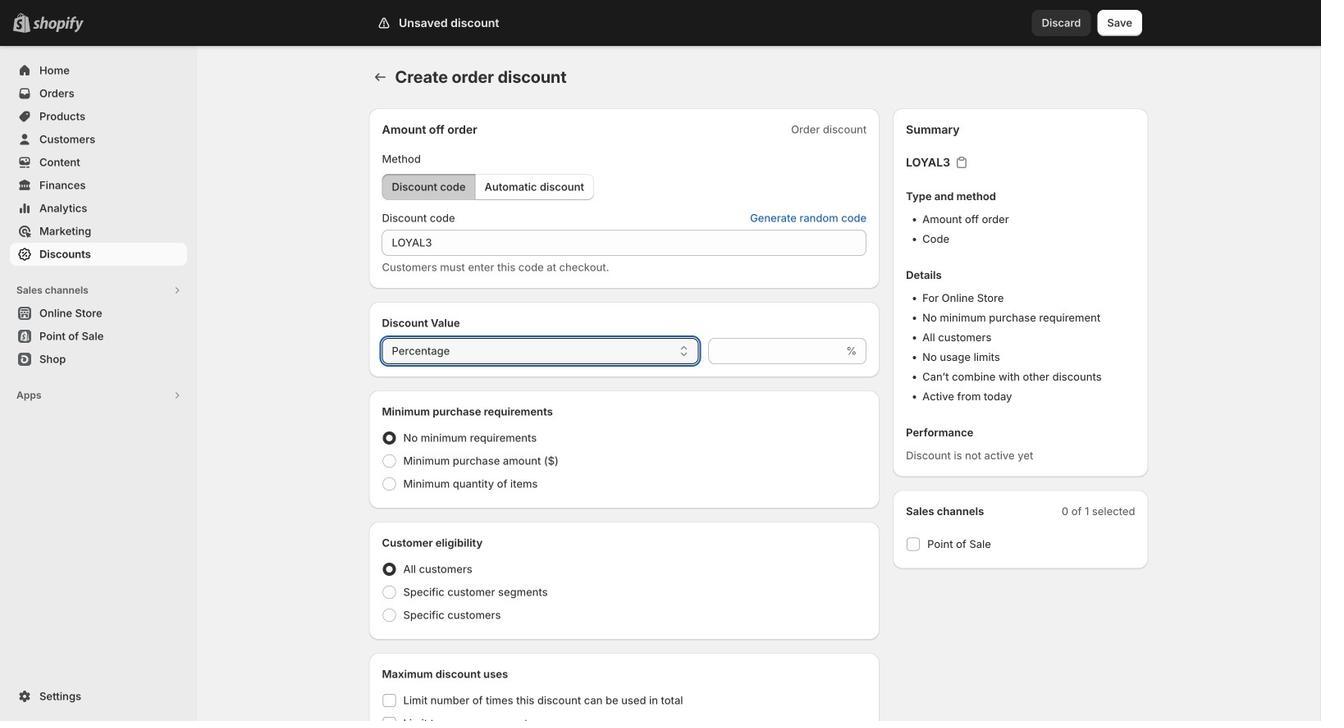 Task type: vqa. For each thing, say whether or not it's contained in the screenshot.
Shopify image
yes



Task type: locate. For each thing, give the bounding box(es) containing it.
None text field
[[382, 230, 867, 256]]

None text field
[[709, 338, 843, 365]]



Task type: describe. For each thing, give the bounding box(es) containing it.
shopify image
[[33, 16, 84, 33]]



